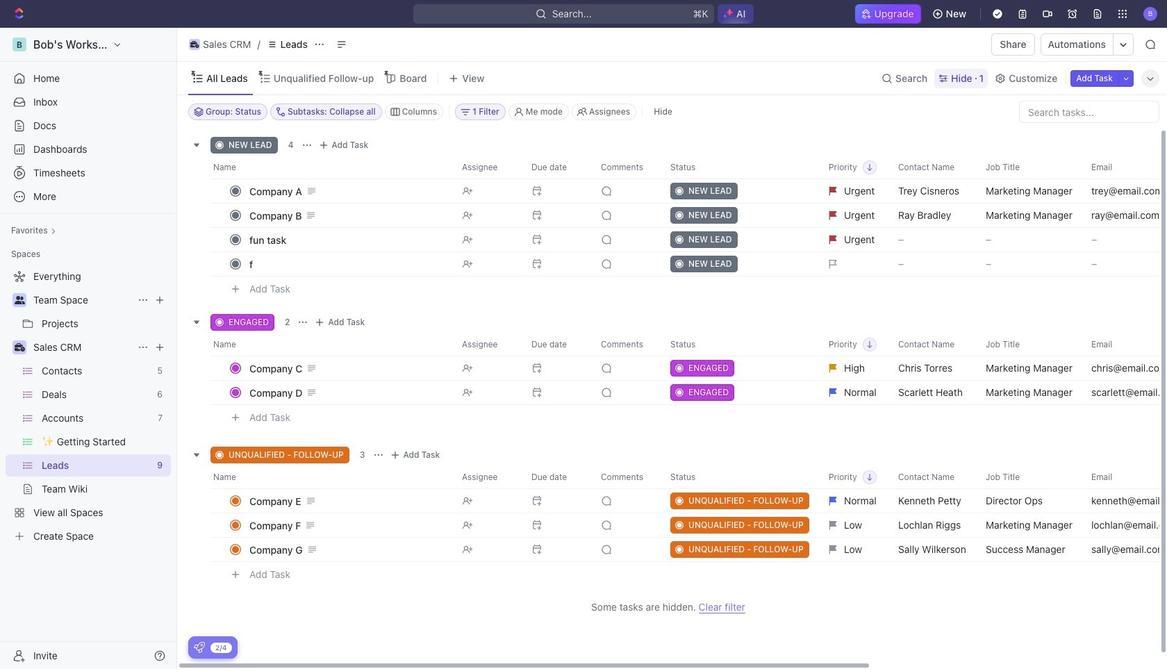 Task type: locate. For each thing, give the bounding box(es) containing it.
onboarding checklist button element
[[194, 642, 205, 654]]

business time image
[[190, 41, 199, 48]]

sidebar navigation
[[0, 28, 180, 670]]

tree
[[6, 266, 171, 548]]

bob's workspace, , element
[[13, 38, 26, 51]]

Search tasks... text field
[[1021, 102, 1160, 122]]



Task type: vqa. For each thing, say whether or not it's contained in the screenshot.
"Onboarding checklist button" element
yes



Task type: describe. For each thing, give the bounding box(es) containing it.
business time image
[[14, 343, 25, 352]]

onboarding checklist button image
[[194, 642, 205, 654]]

tree inside the "sidebar" 'navigation'
[[6, 266, 171, 548]]

user group image
[[14, 296, 25, 305]]



